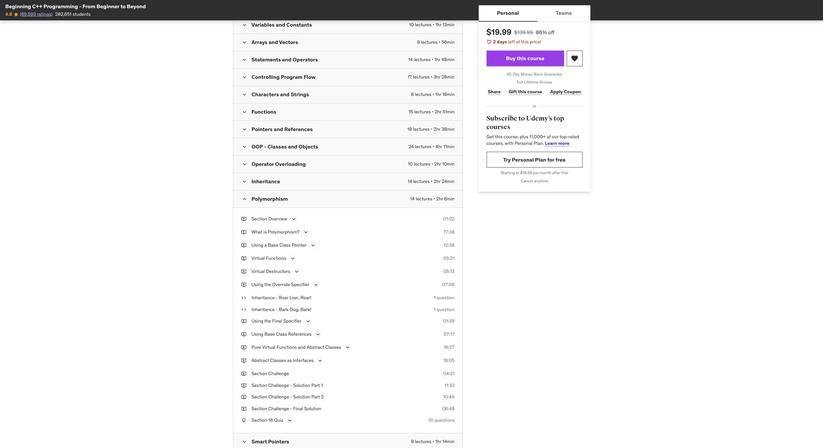 Task type: locate. For each thing, give the bounding box(es) containing it.
2hr left '24min'
[[434, 179, 441, 184]]

full
[[517, 80, 524, 85]]

01:39
[[444, 318, 455, 324]]

lectures right 24
[[415, 144, 432, 150]]

• left the 56min
[[439, 39, 441, 45]]

lectures up 14 lectures • 2hr 24min
[[414, 161, 431, 167]]

challenge
[[269, 371, 289, 377], [269, 383, 289, 389], [269, 394, 289, 400], [269, 406, 289, 412]]

0 vertical spatial 9
[[418, 39, 420, 45]]

9 lectures • 1hr 14min
[[411, 439, 455, 445]]

course inside "link"
[[528, 89, 543, 95]]

the left override
[[265, 282, 271, 288]]

base right a
[[268, 242, 279, 248]]

this inside buy this course button
[[517, 55, 527, 62]]

small image for operator
[[241, 161, 248, 168]]

day
[[513, 72, 520, 77]]

10 for variables and constants
[[410, 22, 414, 28]]

1 question down 07:06 at bottom
[[434, 295, 455, 301]]

small image left operator
[[241, 161, 248, 168]]

inheritance up the using the final specifier at bottom left
[[252, 307, 275, 313]]

• for operator overloading
[[432, 161, 434, 167]]

1 course from the top
[[528, 55, 545, 62]]

1 vertical spatial 1
[[434, 307, 436, 313]]

48min
[[442, 57, 455, 62]]

• left 14min
[[433, 439, 435, 445]]

0 vertical spatial 1
[[434, 295, 436, 301]]

solution
[[293, 383, 311, 389], [293, 394, 311, 400], [304, 406, 322, 412]]

destructors
[[266, 269, 291, 275]]

course inside button
[[528, 55, 545, 62]]

1 horizontal spatial 9
[[418, 39, 420, 45]]

teams
[[556, 10, 572, 16]]

1 horizontal spatial final
[[293, 406, 303, 412]]

programming
[[44, 3, 78, 10]]

abstract up "interfaces" at the bottom
[[307, 345, 324, 351]]

2 vertical spatial inheritance
[[252, 307, 275, 313]]

0 vertical spatial 10
[[410, 22, 414, 28]]

show lecture description image for pure virtual functions and abstract classes
[[345, 345, 351, 351]]

-
[[79, 3, 81, 10], [264, 143, 267, 150], [276, 295, 278, 301], [276, 307, 278, 313], [290, 383, 292, 389], [290, 394, 292, 400], [290, 406, 292, 412]]

1 vertical spatial classes
[[326, 345, 342, 351]]

0 vertical spatial course
[[528, 55, 545, 62]]

3 using from the top
[[252, 318, 264, 324]]

• left 3hr
[[431, 74, 433, 80]]

challenge for section challenge - final solution
[[269, 406, 289, 412]]

what is polymorphism?
[[252, 229, 300, 235]]

small image left statements at left
[[241, 57, 248, 63]]

3 xsmall image from the top
[[241, 295, 247, 301]]

challenge for section challenge - solution part 2
[[269, 394, 289, 400]]

lectures right 18
[[414, 126, 430, 132]]

1 vertical spatial at
[[516, 171, 520, 175]]

and down vectors
[[282, 56, 292, 63]]

back
[[535, 72, 544, 77]]

and right arrays
[[269, 39, 278, 45]]

specifier down 'dog,'
[[284, 318, 302, 324]]

xsmall image
[[241, 216, 247, 223], [241, 242, 247, 249], [241, 256, 247, 262], [241, 269, 247, 275], [241, 318, 247, 325], [241, 345, 247, 351], [241, 383, 247, 389], [241, 418, 247, 424]]

using for using the final specifier
[[252, 318, 264, 324]]

0 vertical spatial pointers
[[252, 126, 273, 133]]

2 vertical spatial 14
[[411, 196, 415, 202]]

1 question from the top
[[437, 295, 455, 301]]

abstract down pure
[[252, 358, 269, 364]]

• left 6min
[[434, 196, 436, 202]]

section challenge
[[252, 371, 289, 377]]

solution down section challenge - solution part 2
[[304, 406, 322, 412]]

question for inheritance - bark dog, bark!
[[437, 307, 455, 313]]

and
[[276, 21, 285, 28], [269, 39, 278, 45], [282, 56, 292, 63], [280, 91, 290, 98], [274, 126, 283, 133], [288, 143, 298, 150], [298, 345, 306, 351]]

• left "51min"
[[432, 109, 434, 115]]

show lecture description image for virtual functions
[[290, 256, 296, 262]]

14 up 17
[[409, 57, 413, 62]]

2 part from the top
[[312, 394, 320, 400]]

question for inheritance - roar lion, roar!
[[437, 295, 455, 301]]

references up pure virtual functions and abstract classes at the left
[[288, 332, 312, 338]]

lectures down 10 lectures • 2hr 10min
[[414, 179, 430, 184]]

2 1 question from the top
[[434, 307, 455, 313]]

interfaces
[[293, 358, 314, 364]]

this right gift
[[519, 89, 527, 95]]

6 small image from the top
[[241, 196, 248, 203]]

0 vertical spatial at
[[517, 39, 521, 45]]

show lecture description image for using the final specifier
[[305, 318, 312, 325]]

roar
[[279, 295, 289, 301]]

solution up section challenge - solution part 2
[[293, 383, 311, 389]]

1 vertical spatial functions
[[266, 256, 286, 261]]

show lecture description image
[[313, 282, 320, 288], [287, 418, 293, 424]]

1 small image from the top
[[241, 22, 248, 28]]

1 horizontal spatial show lecture description image
[[313, 282, 320, 288]]

1 question up 01:39 in the bottom of the page
[[434, 307, 455, 313]]

4 using from the top
[[252, 332, 264, 338]]

0 horizontal spatial abstract
[[252, 358, 269, 364]]

lectures for variables and constants
[[415, 22, 432, 28]]

0 horizontal spatial to
[[121, 3, 126, 10]]

2 section from the top
[[252, 371, 268, 377]]

class down polymorphism?
[[280, 242, 291, 248]]

xsmall image for using a base class pointer
[[241, 242, 247, 249]]

14 down 14 lectures • 2hr 24min
[[411, 196, 415, 202]]

1 using from the top
[[252, 242, 264, 248]]

5 xsmall image from the top
[[241, 318, 247, 325]]

virtual right pure
[[262, 345, 276, 351]]

small image for characters and strings
[[241, 91, 248, 98]]

using the final specifier
[[252, 318, 302, 324]]

show lecture description image for section 16 quiz
[[287, 418, 293, 424]]

characters
[[252, 91, 279, 98]]

1hr left 13min
[[436, 22, 442, 28]]

14 lectures • 2hr 24min
[[408, 179, 455, 184]]

and right variables
[[276, 21, 285, 28]]

3 small image from the top
[[241, 74, 248, 81]]

xsmall image
[[241, 229, 247, 236], [241, 282, 247, 288], [241, 295, 247, 301], [241, 307, 247, 313], [241, 332, 247, 338], [241, 358, 247, 364], [241, 371, 247, 377], [241, 394, 247, 401], [241, 406, 247, 413]]

try
[[504, 157, 511, 163]]

1 vertical spatial part
[[312, 394, 320, 400]]

at left $16.58
[[516, 171, 520, 175]]

1hr for operators
[[435, 57, 441, 62]]

4 small image from the top
[[241, 144, 248, 150]]

2 small image from the top
[[241, 91, 248, 98]]

lectures up 17 lectures • 3hr 28min
[[414, 57, 431, 62]]

virtual for virtual destructors
[[252, 269, 265, 275]]

2hr left 10min
[[435, 161, 442, 167]]

2 inheritance from the top
[[252, 295, 275, 301]]

11:33
[[445, 383, 455, 389]]

7 xsmall image from the top
[[241, 383, 247, 389]]

at right left
[[517, 39, 521, 45]]

0 vertical spatial specifier
[[291, 282, 310, 288]]

0 vertical spatial virtual
[[252, 256, 265, 261]]

3 section from the top
[[252, 383, 268, 389]]

3 inheritance from the top
[[252, 307, 275, 313]]

- down section challenge - solution part 2
[[290, 406, 292, 412]]

0 vertical spatial solution
[[293, 383, 311, 389]]

1 vertical spatial course
[[528, 89, 543, 95]]

• left 4hr
[[433, 144, 435, 150]]

14 down 10 lectures • 2hr 10min
[[408, 179, 413, 184]]

the down inheritance - bark dog, bark!
[[265, 318, 271, 324]]

challenge up section challenge - final solution
[[269, 394, 289, 400]]

overloading
[[275, 161, 306, 167]]

statements and operators
[[252, 56, 318, 63]]

and up oop - classes and objects
[[274, 126, 283, 133]]

part for 1
[[312, 383, 320, 389]]

4 xsmall image from the top
[[241, 269, 247, 275]]

07:06
[[443, 282, 455, 288]]

- up students
[[79, 3, 81, 10]]

this inside gift this course "link"
[[519, 89, 527, 95]]

4 section from the top
[[252, 394, 268, 400]]

inheritance down operator
[[252, 178, 280, 185]]

1hr left "18min"
[[436, 91, 442, 97]]

0 vertical spatial part
[[312, 383, 320, 389]]

24min
[[442, 179, 455, 184]]

04:21
[[444, 371, 455, 377]]

pointers
[[252, 126, 273, 133], [268, 439, 289, 446]]

2 vertical spatial 10
[[429, 418, 434, 424]]

personal down plus
[[515, 140, 533, 146]]

virtual down a
[[252, 256, 265, 261]]

4 small image from the top
[[241, 126, 248, 133]]

part down "interfaces" at the bottom
[[312, 383, 320, 389]]

small image left polymorphism
[[241, 196, 248, 203]]

off
[[549, 29, 555, 36]]

references up objects
[[285, 126, 313, 133]]

to
[[121, 3, 126, 10], [519, 114, 525, 123]]

1 section from the top
[[252, 216, 268, 222]]

5 small image from the top
[[241, 161, 248, 168]]

days
[[497, 39, 508, 45]]

functions down the characters at the left top of page
[[252, 109, 277, 115]]

- up section challenge - solution part 2
[[290, 383, 292, 389]]

share button
[[487, 85, 503, 98]]

1 vertical spatial question
[[437, 307, 455, 313]]

1 part from the top
[[312, 383, 320, 389]]

question down 07:06 at bottom
[[437, 295, 455, 301]]

specifier for using the final specifier
[[284, 318, 302, 324]]

0 horizontal spatial final
[[273, 318, 282, 324]]

6 small image from the top
[[241, 439, 248, 446]]

small image left arrays
[[241, 39, 248, 46]]

and for strings
[[280, 91, 290, 98]]

final down section challenge - solution part 2
[[293, 406, 303, 412]]

show lecture description image
[[291, 216, 297, 223], [303, 229, 310, 236], [310, 242, 317, 249], [290, 256, 296, 262], [294, 269, 300, 275], [305, 318, 312, 325], [315, 332, 322, 338], [345, 345, 351, 351], [317, 358, 324, 364]]

10 questions
[[429, 418, 455, 424]]

8
[[411, 91, 414, 97]]

0 vertical spatial inheritance
[[252, 178, 280, 185]]

1 the from the top
[[265, 282, 271, 288]]

our
[[553, 134, 559, 140]]

lectures up 9 lectures • 56min
[[415, 22, 432, 28]]

2hr
[[435, 109, 442, 115], [434, 126, 441, 132], [435, 161, 442, 167], [434, 179, 441, 184], [437, 196, 444, 202]]

5 section from the top
[[252, 406, 268, 412]]

specifier
[[291, 282, 310, 288], [284, 318, 302, 324]]

final down inheritance - bark dog, bark!
[[273, 318, 282, 324]]

2hr for functions
[[435, 109, 442, 115]]

2 vertical spatial classes
[[270, 358, 286, 364]]

top
[[554, 114, 565, 123]]

small image for controlling
[[241, 74, 248, 81]]

this
[[522, 39, 529, 45], [517, 55, 527, 62], [519, 89, 527, 95], [495, 134, 503, 140]]

show lecture description image for section overview
[[291, 216, 297, 223]]

lectures for inheritance
[[414, 179, 430, 184]]

2 challenge from the top
[[269, 383, 289, 389]]

0 vertical spatial functions
[[252, 109, 277, 115]]

1 vertical spatial solution
[[293, 394, 311, 400]]

xsmall image for section 16 quiz
[[241, 418, 247, 424]]

learn more
[[546, 140, 570, 146]]

the for override
[[265, 282, 271, 288]]

282,651
[[55, 11, 72, 17]]

1 vertical spatial 10
[[408, 161, 413, 167]]

inheritance - bark dog, bark!
[[252, 307, 312, 313]]

0 vertical spatial question
[[437, 295, 455, 301]]

operator overloading
[[252, 161, 306, 167]]

0 vertical spatial 2
[[494, 39, 496, 45]]

small image
[[241, 22, 248, 28], [241, 91, 248, 98], [241, 109, 248, 115], [241, 126, 248, 133], [241, 179, 248, 185], [241, 439, 248, 446]]

• left '24min'
[[431, 179, 433, 184]]

plan
[[536, 157, 547, 163]]

1hr left 48min on the right of page
[[435, 57, 441, 62]]

1 vertical spatial specifier
[[284, 318, 302, 324]]

lectures for arrays and vectors
[[421, 39, 438, 45]]

show lecture description image for abstract classes as interfaces
[[317, 358, 324, 364]]

0 vertical spatial class
[[280, 242, 291, 248]]

pointers up oop
[[252, 126, 273, 133]]

this for buy
[[517, 55, 527, 62]]

0 horizontal spatial show lecture description image
[[287, 418, 293, 424]]

solution for 1
[[293, 383, 311, 389]]

this inside get this course, plus 11,000+ of our top-rated courses, with personal plan.
[[495, 134, 503, 140]]

to inside subscribe to udemy's top courses
[[519, 114, 525, 123]]

specifier up the lion,
[[291, 282, 310, 288]]

10 lectures • 2hr 10min
[[408, 161, 455, 167]]

lectures for statements and operators
[[414, 57, 431, 62]]

inheritance left "roar"
[[252, 295, 275, 301]]

18:05
[[444, 358, 455, 364]]

lectures for controlling program flow
[[414, 74, 430, 80]]

of
[[547, 134, 551, 140]]

1 horizontal spatial to
[[519, 114, 525, 123]]

quiz
[[274, 418, 284, 424]]

8 xsmall image from the top
[[241, 418, 247, 424]]

- left "roar"
[[276, 295, 278, 301]]

question up 01:39 in the bottom of the page
[[437, 307, 455, 313]]

class down the using the final specifier at bottom left
[[276, 332, 287, 338]]

• left 10min
[[432, 161, 434, 167]]

from
[[83, 3, 95, 10]]

0 vertical spatial to
[[121, 3, 126, 10]]

coupon
[[564, 89, 582, 95]]

5 small image from the top
[[241, 179, 248, 185]]

personal inside get this course, plus 11,000+ of our top-rated courses, with personal plan.
[[515, 140, 533, 146]]

• for statements and operators
[[432, 57, 434, 62]]

personal up the $19.99 on the right top of the page
[[498, 10, 519, 16]]

section challenge - solution part 1
[[252, 383, 323, 389]]

functions up as
[[277, 345, 297, 351]]

1 small image from the top
[[241, 39, 248, 46]]

section
[[252, 216, 268, 222], [252, 371, 268, 377], [252, 383, 268, 389], [252, 394, 268, 400], [252, 406, 268, 412], [252, 418, 268, 424]]

to left udemy's
[[519, 114, 525, 123]]

base down the using the final specifier at bottom left
[[265, 332, 275, 338]]

0 vertical spatial show lecture description image
[[313, 282, 320, 288]]

course down lifetime
[[528, 89, 543, 95]]

1 vertical spatial virtual
[[252, 269, 265, 275]]

9 for smart pointers
[[411, 439, 414, 445]]

7 xsmall image from the top
[[241, 371, 247, 377]]

functions
[[252, 109, 277, 115], [266, 256, 286, 261], [277, 345, 297, 351]]

show lecture description image for using a base class pointer
[[310, 242, 317, 249]]

9
[[418, 39, 420, 45], [411, 439, 414, 445]]

lectures
[[415, 22, 432, 28], [421, 39, 438, 45], [414, 57, 431, 62], [414, 74, 430, 80], [415, 91, 432, 97], [415, 109, 431, 115], [414, 126, 430, 132], [415, 144, 432, 150], [414, 161, 431, 167], [414, 179, 430, 184], [416, 196, 433, 202], [415, 439, 432, 445]]

9 for arrays and vectors
[[418, 39, 420, 45]]

solution for 2
[[293, 394, 311, 400]]

• left "18min"
[[433, 91, 435, 97]]

5 xsmall image from the top
[[241, 332, 247, 338]]

1 inheritance from the top
[[252, 178, 280, 185]]

1 vertical spatial the
[[265, 318, 271, 324]]

2 the from the top
[[265, 318, 271, 324]]

2 vertical spatial solution
[[304, 406, 322, 412]]

0 horizontal spatial 9
[[411, 439, 414, 445]]

1 horizontal spatial abstract
[[307, 345, 324, 351]]

lectures for pointers and references
[[414, 126, 430, 132]]

2 xsmall image from the top
[[241, 282, 247, 288]]

1 vertical spatial class
[[276, 332, 287, 338]]

specifier for using the override specifier
[[291, 282, 310, 288]]

0 horizontal spatial 2
[[321, 394, 324, 400]]

17 lectures • 3hr 28min
[[408, 74, 455, 80]]

personal up $16.58
[[512, 157, 534, 163]]

14 for statements and operators
[[409, 57, 413, 62]]

2 question from the top
[[437, 307, 455, 313]]

1 vertical spatial 1 question
[[434, 307, 455, 313]]

1 vertical spatial show lecture description image
[[287, 418, 293, 424]]

1 1 question from the top
[[434, 295, 455, 301]]

1 vertical spatial 9
[[411, 439, 414, 445]]

1 vertical spatial to
[[519, 114, 525, 123]]

2 using from the top
[[252, 282, 264, 288]]

beginning c++ programming - from beginner to beyond
[[5, 3, 146, 10]]

51min
[[443, 109, 455, 115]]

ratings)
[[37, 11, 53, 17]]

question
[[437, 295, 455, 301], [437, 307, 455, 313]]

lectures right 17
[[414, 74, 430, 80]]

objects
[[299, 143, 319, 150]]

pointer
[[292, 242, 307, 248]]

small image for variables and constants
[[241, 22, 248, 28]]

0 vertical spatial 14
[[409, 57, 413, 62]]

6 xsmall image from the top
[[241, 358, 247, 364]]

lectures for oop - classes and objects
[[415, 144, 432, 150]]

bark!
[[301, 307, 312, 313]]

teams button
[[538, 5, 591, 21]]

small image
[[241, 39, 248, 46], [241, 57, 248, 63], [241, 74, 248, 81], [241, 144, 248, 150], [241, 161, 248, 168], [241, 196, 248, 203]]

• left the 38min
[[431, 126, 433, 132]]

2hr left the 38min
[[434, 126, 441, 132]]

• for functions
[[432, 109, 434, 115]]

2hr left "51min"
[[435, 109, 442, 115]]

- right oop
[[264, 143, 267, 150]]

lion,
[[290, 295, 300, 301]]

small image left oop
[[241, 144, 248, 150]]

virtual down virtual functions
[[252, 269, 265, 275]]

0 vertical spatial references
[[285, 126, 313, 133]]

challenge up quiz
[[269, 406, 289, 412]]

2 small image from the top
[[241, 57, 248, 63]]

small image for arrays
[[241, 39, 248, 46]]

tab list
[[479, 5, 591, 22]]

2 xsmall image from the top
[[241, 242, 247, 249]]

4.6
[[5, 11, 12, 17]]

courses,
[[487, 140, 504, 146]]

small image left the controlling
[[241, 74, 248, 81]]

• for smart pointers
[[433, 439, 435, 445]]

lectures left 14min
[[415, 439, 432, 445]]

4 challenge from the top
[[269, 406, 289, 412]]

section for section challenge
[[252, 371, 268, 377]]

this up courses,
[[495, 134, 503, 140]]

0 vertical spatial personal
[[498, 10, 519, 16]]

and left strings
[[280, 91, 290, 98]]

using for using the override specifier
[[252, 282, 264, 288]]

get
[[487, 134, 494, 140]]

to left beyond
[[121, 3, 126, 10]]

1 vertical spatial references
[[288, 332, 312, 338]]

1 horizontal spatial 2
[[494, 39, 496, 45]]

3 challenge from the top
[[269, 394, 289, 400]]

0 vertical spatial the
[[265, 282, 271, 288]]

small image for smart pointers
[[241, 439, 248, 446]]

2 course from the top
[[528, 89, 543, 95]]

1 challenge from the top
[[269, 371, 289, 377]]

3 small image from the top
[[241, 109, 248, 115]]

0 vertical spatial final
[[273, 318, 282, 324]]

section challenge - final solution
[[252, 406, 322, 412]]

lectures up 14 lectures • 1hr 48min
[[421, 39, 438, 45]]

part down 'section challenge - solution part 1'
[[312, 394, 320, 400]]

1 vertical spatial personal
[[515, 140, 533, 146]]

6 section from the top
[[252, 418, 268, 424]]

section challenge - solution part 2
[[252, 394, 324, 400]]

• for controlling program flow
[[431, 74, 433, 80]]

1 vertical spatial inheritance
[[252, 295, 275, 301]]

challenge down section challenge
[[269, 383, 289, 389]]

1
[[434, 295, 436, 301], [434, 307, 436, 313], [321, 383, 323, 389]]

6 xsmall image from the top
[[241, 345, 247, 351]]

1 xsmall image from the top
[[241, 216, 247, 223]]

plus
[[520, 134, 529, 140]]

3 xsmall image from the top
[[241, 256, 247, 262]]

0 vertical spatial 1 question
[[434, 295, 455, 301]]

• left 13min
[[433, 22, 435, 28]]

functions up "destructors" on the bottom left of page
[[266, 256, 286, 261]]

starting
[[501, 171, 515, 175]]

flow
[[304, 74, 316, 80]]

operators
[[293, 56, 318, 63]]

challenge down abstract classes as interfaces
[[269, 371, 289, 377]]

16
[[269, 418, 273, 424]]

2hr for polymorphism
[[437, 196, 444, 202]]

lectures right 8
[[415, 91, 432, 97]]

1 question for inheritance - bark dog, bark!
[[434, 307, 455, 313]]

course up back
[[528, 55, 545, 62]]

2hr for pointers and references
[[434, 126, 441, 132]]

282,651 students
[[55, 11, 91, 17]]

this right buy at right top
[[517, 55, 527, 62]]

1 vertical spatial 14
[[408, 179, 413, 184]]



Task type: describe. For each thing, give the bounding box(es) containing it.
as
[[287, 358, 292, 364]]

after
[[553, 171, 561, 175]]

small image for oop
[[241, 144, 248, 150]]

14 lectures • 1hr 48min
[[409, 57, 455, 62]]

9 lectures • 56min
[[418, 39, 455, 45]]

30-
[[507, 72, 513, 77]]

show lecture description image for virtual destructors
[[294, 269, 300, 275]]

xsmall image for virtual functions
[[241, 256, 247, 262]]

4hr
[[436, 144, 443, 150]]

6min
[[445, 196, 455, 202]]

using the override specifier
[[252, 282, 310, 288]]

challenge for section challenge
[[269, 371, 289, 377]]

28min
[[442, 74, 455, 80]]

try personal plan for free
[[504, 157, 566, 163]]

using for using a base class pointer
[[252, 242, 264, 248]]

and for vectors
[[269, 39, 278, 45]]

course for buy this course
[[528, 55, 545, 62]]

• for variables and constants
[[433, 22, 435, 28]]

• for inheritance
[[431, 179, 433, 184]]

inheritance for inheritance - bark dog, bark!
[[252, 307, 275, 313]]

$19.99
[[487, 27, 512, 37]]

for
[[548, 157, 555, 163]]

vectors
[[279, 39, 298, 45]]

pure
[[252, 345, 261, 351]]

• for arrays and vectors
[[439, 39, 441, 45]]

2 days left at this price!
[[494, 39, 542, 45]]

lectures for operator overloading
[[414, 161, 431, 167]]

inheritance for inheritance
[[252, 178, 280, 185]]

cancel
[[521, 179, 534, 184]]

07:17
[[444, 332, 455, 338]]

share
[[488, 89, 501, 95]]

free
[[556, 157, 566, 163]]

using base class references
[[252, 332, 312, 338]]

the for final
[[265, 318, 271, 324]]

2hr for operator overloading
[[435, 161, 442, 167]]

pure virtual functions and abstract classes
[[252, 345, 342, 351]]

lectures for smart pointers
[[415, 439, 432, 445]]

• for pointers and references
[[431, 126, 433, 132]]

section for section 16 quiz
[[252, 418, 268, 424]]

38min
[[442, 126, 455, 132]]

access
[[540, 80, 553, 85]]

and up "interfaces" at the bottom
[[298, 345, 306, 351]]

section overview
[[252, 216, 288, 222]]

small image for functions
[[241, 109, 248, 115]]

section for section challenge - solution part 2
[[252, 394, 268, 400]]

arrays
[[252, 39, 268, 45]]

money-
[[521, 72, 535, 77]]

section for section challenge - solution part 1
[[252, 383, 268, 389]]

0 vertical spatial abstract
[[307, 345, 324, 351]]

10:46
[[444, 394, 455, 400]]

challenge for section challenge - solution part 1
[[269, 383, 289, 389]]

guarantee
[[544, 72, 563, 77]]

1hr left 14min
[[436, 439, 442, 445]]

0 vertical spatial base
[[268, 242, 279, 248]]

1 xsmall image from the top
[[241, 229, 247, 236]]

subscribe
[[487, 114, 518, 123]]

rated
[[569, 134, 580, 140]]

beginning
[[5, 3, 31, 10]]

smart pointers
[[252, 439, 289, 446]]

bark
[[279, 307, 289, 313]]

show lecture description image for what is polymorphism?
[[303, 229, 310, 236]]

variables
[[252, 21, 275, 28]]

xsmall image for using the final specifier
[[241, 318, 247, 325]]

17:38
[[444, 229, 455, 235]]

gift
[[509, 89, 518, 95]]

15
[[409, 109, 414, 115]]

small image for pointers and references
[[241, 126, 248, 133]]

virtual for virtual functions
[[252, 256, 265, 261]]

course for gift this course
[[528, 89, 543, 95]]

2 vertical spatial virtual
[[262, 345, 276, 351]]

1 vertical spatial 2
[[321, 394, 324, 400]]

8 xsmall image from the top
[[241, 394, 247, 401]]

0 vertical spatial classes
[[268, 143, 287, 150]]

apply coupon
[[551, 89, 582, 95]]

part for 2
[[312, 394, 320, 400]]

override
[[273, 282, 290, 288]]

section for section challenge - final solution
[[252, 406, 268, 412]]

with
[[505, 140, 514, 146]]

2 vertical spatial 1
[[321, 383, 323, 389]]

• for characters and strings
[[433, 91, 435, 97]]

1 vertical spatial abstract
[[252, 358, 269, 364]]

course,
[[504, 134, 519, 140]]

at inside starting at $16.58 per month after trial cancel anytime
[[516, 171, 520, 175]]

beyond
[[127, 3, 146, 10]]

this for gift
[[519, 89, 527, 95]]

roar!
[[301, 295, 312, 301]]

and for constants
[[276, 21, 285, 28]]

strings
[[291, 91, 309, 98]]

small image for inheritance
[[241, 179, 248, 185]]

alarm image
[[487, 39, 492, 44]]

• for polymorphism
[[434, 196, 436, 202]]

18min
[[443, 91, 455, 97]]

learn more link
[[546, 140, 570, 146]]

xsmall image for pure virtual functions and abstract classes
[[241, 345, 247, 351]]

xsmall image for virtual destructors
[[241, 269, 247, 275]]

this down the $139.99
[[522, 39, 529, 45]]

- left bark
[[276, 307, 278, 313]]

2 vertical spatial personal
[[512, 157, 534, 163]]

$19.99 $139.99 86% off
[[487, 27, 555, 37]]

inheritance for inheritance - roar lion, roar!
[[252, 295, 275, 301]]

section for section overview
[[252, 216, 268, 222]]

1 vertical spatial base
[[265, 332, 275, 338]]

controlling program flow
[[252, 74, 316, 80]]

06:48
[[443, 406, 455, 412]]

inheritance - roar lion, roar!
[[252, 295, 312, 301]]

and left objects
[[288, 143, 298, 150]]

18
[[408, 126, 412, 132]]

10min
[[443, 161, 455, 167]]

9 xsmall image from the top
[[241, 406, 247, 413]]

this for get
[[495, 134, 503, 140]]

• for oop - classes and objects
[[433, 144, 435, 150]]

wishlist image
[[571, 54, 579, 62]]

dog,
[[290, 307, 300, 313]]

tab list containing personal
[[479, 5, 591, 22]]

lectures for functions
[[415, 109, 431, 115]]

small image for statements
[[241, 57, 248, 63]]

14 for polymorphism
[[411, 196, 415, 202]]

polymorphism?
[[268, 229, 300, 235]]

1hr for strings
[[436, 91, 442, 97]]

4 xsmall image from the top
[[241, 307, 247, 313]]

24 lectures • 4hr 11min
[[409, 144, 455, 150]]

xsmall image for section overview
[[241, 216, 247, 223]]

what
[[252, 229, 263, 235]]

1 vertical spatial pointers
[[268, 439, 289, 446]]

gift this course
[[509, 89, 543, 95]]

05:13
[[444, 269, 455, 275]]

14 for inheritance
[[408, 179, 413, 184]]

10 for operator overloading
[[408, 161, 413, 167]]

lifetime
[[525, 80, 539, 85]]

polymorphism
[[252, 196, 288, 202]]

3hr
[[434, 74, 441, 80]]

show lecture description image for using base class references
[[315, 332, 322, 338]]

starting at $16.58 per month after trial cancel anytime
[[501, 171, 569, 184]]

1 vertical spatial final
[[293, 406, 303, 412]]

and for operators
[[282, 56, 292, 63]]

constants
[[287, 21, 312, 28]]

virtual functions
[[252, 256, 286, 261]]

2hr for inheritance
[[434, 179, 441, 184]]

abstract classes as interfaces
[[252, 358, 314, 364]]

using a base class pointer
[[252, 242, 307, 248]]

trial
[[562, 171, 569, 175]]

section 16 quiz
[[252, 418, 284, 424]]

anytime
[[534, 179, 549, 184]]

virtual destructors
[[252, 269, 291, 275]]

c++
[[32, 3, 42, 10]]

personal inside button
[[498, 10, 519, 16]]

controlling
[[252, 74, 280, 80]]

1hr for constants
[[436, 22, 442, 28]]

top-
[[560, 134, 569, 140]]

1 for inheritance - bark dog, bark!
[[434, 307, 436, 313]]

86%
[[536, 29, 548, 36]]

- down 'section challenge - solution part 1'
[[290, 394, 292, 400]]

1 question for inheritance - roar lion, roar!
[[434, 295, 455, 301]]

lectures for characters and strings
[[415, 91, 432, 97]]

and for references
[[274, 126, 283, 133]]

17
[[408, 74, 412, 80]]

lectures for polymorphism
[[416, 196, 433, 202]]

oop
[[252, 143, 263, 150]]

2 vertical spatial functions
[[277, 345, 297, 351]]



Task type: vqa. For each thing, say whether or not it's contained in the screenshot.


